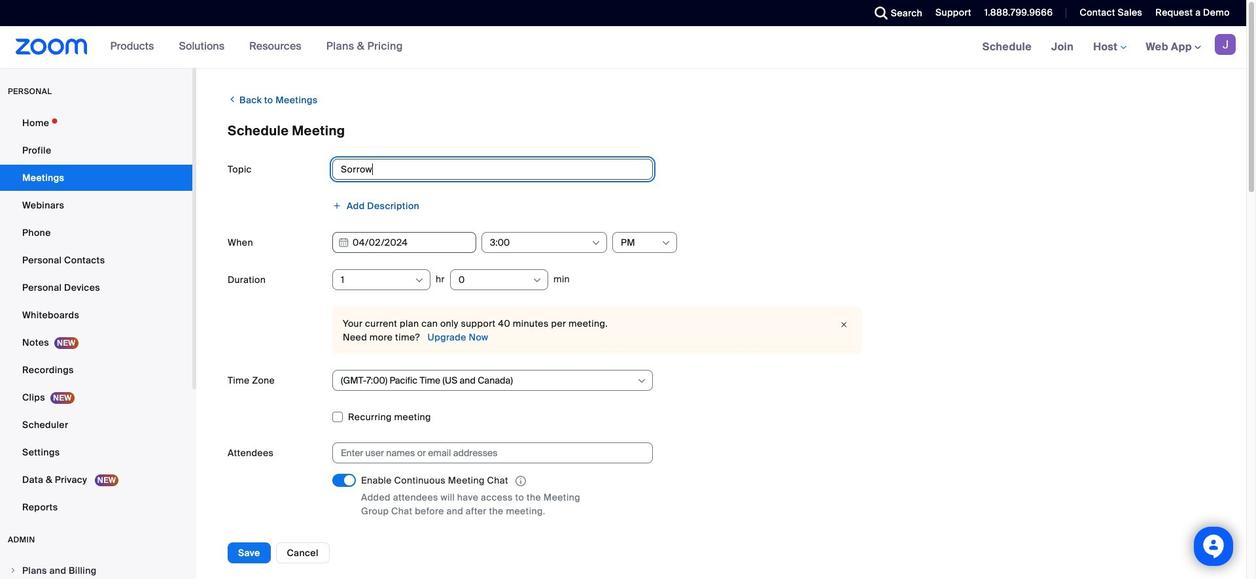 Task type: locate. For each thing, give the bounding box(es) containing it.
My Meeting text field
[[333, 159, 653, 180]]

select start time text field
[[490, 233, 590, 253]]

option group
[[333, 536, 1216, 557]]

show options image
[[661, 238, 672, 249], [414, 276, 425, 286], [532, 276, 543, 286], [637, 376, 647, 387]]

banner
[[0, 26, 1247, 69]]

close image
[[837, 319, 852, 332]]

application
[[361, 475, 610, 489]]

personal menu menu
[[0, 110, 192, 522]]

menu item
[[0, 559, 192, 580]]

select time zone text field
[[341, 371, 636, 391]]



Task type: describe. For each thing, give the bounding box(es) containing it.
add image
[[333, 202, 342, 211]]

right image
[[9, 568, 17, 575]]

learn more about enable continuous meeting chat image
[[512, 476, 530, 488]]

meetings navigation
[[973, 26, 1247, 69]]

Persistent Chat, enter email address,Enter user names or email addresses text field
[[341, 444, 633, 463]]

product information navigation
[[101, 26, 413, 68]]

show options image
[[591, 238, 602, 249]]

choose date text field
[[333, 232, 477, 253]]

left image
[[228, 93, 237, 106]]

profile picture image
[[1216, 34, 1236, 55]]

zoom logo image
[[16, 39, 87, 55]]



Task type: vqa. For each thing, say whether or not it's contained in the screenshot.
application
yes



